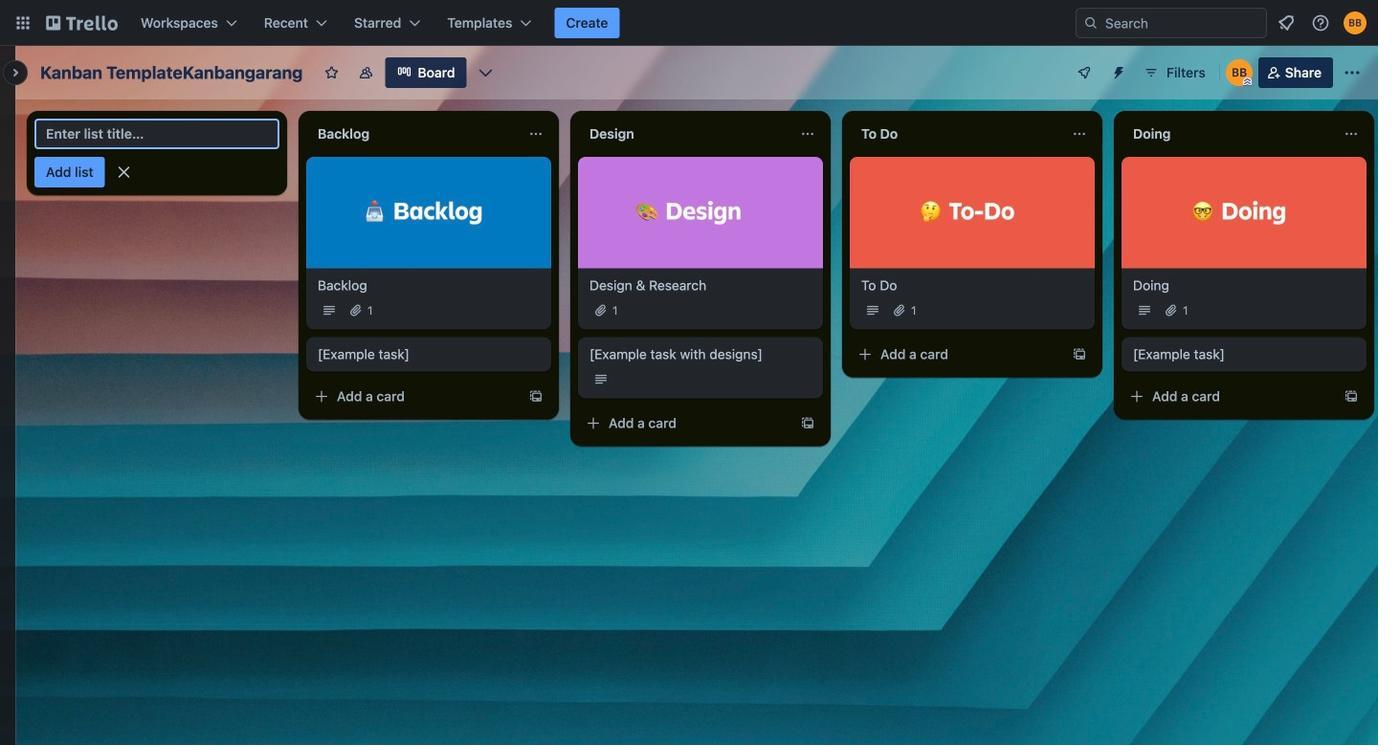 Task type: vqa. For each thing, say whether or not it's contained in the screenshot.
BOARD NAME text field
yes



Task type: describe. For each thing, give the bounding box(es) containing it.
back to home image
[[46, 8, 118, 38]]

0 horizontal spatial bob builder (bobbuilder40) image
[[1226, 59, 1253, 86]]

0 horizontal spatial create from template… image
[[528, 389, 544, 405]]

this member is an admin of this board. image
[[1243, 78, 1252, 86]]

primary element
[[0, 0, 1378, 46]]

open information menu image
[[1311, 13, 1331, 33]]

2 horizontal spatial create from template… image
[[1344, 389, 1359, 405]]

Enter list title… text field
[[34, 119, 280, 149]]

create from template… image
[[1072, 347, 1087, 362]]

customize views image
[[476, 63, 495, 82]]

Board name text field
[[31, 57, 312, 88]]

power ups image
[[1077, 65, 1092, 80]]

show menu image
[[1343, 63, 1362, 82]]



Task type: locate. For each thing, give the bounding box(es) containing it.
automation image
[[1104, 57, 1131, 84]]

None text field
[[850, 119, 1065, 149]]

cancel list editing image
[[115, 163, 134, 182]]

bob builder (bobbuilder40) image down search field
[[1226, 59, 1253, 86]]

workspace visible image
[[358, 65, 374, 80]]

bob builder (bobbuilder40) image inside primary element
[[1344, 11, 1367, 34]]

0 vertical spatial bob builder (bobbuilder40) image
[[1344, 11, 1367, 34]]

bob builder (bobbuilder40) image
[[1344, 11, 1367, 34], [1226, 59, 1253, 86]]

Search field
[[1099, 10, 1266, 36]]

star or unstar board image
[[324, 65, 339, 80]]

bob builder (bobbuilder40) image right open information menu image
[[1344, 11, 1367, 34]]

0 notifications image
[[1275, 11, 1298, 34]]

1 vertical spatial bob builder (bobbuilder40) image
[[1226, 59, 1253, 86]]

create from template… image
[[528, 389, 544, 405], [1344, 389, 1359, 405], [800, 416, 816, 431]]

search image
[[1084, 15, 1099, 31]]

1 horizontal spatial create from template… image
[[800, 416, 816, 431]]

None text field
[[306, 119, 521, 149], [578, 119, 793, 149], [1122, 119, 1336, 149], [306, 119, 521, 149], [578, 119, 793, 149], [1122, 119, 1336, 149]]

1 horizontal spatial bob builder (bobbuilder40) image
[[1344, 11, 1367, 34]]



